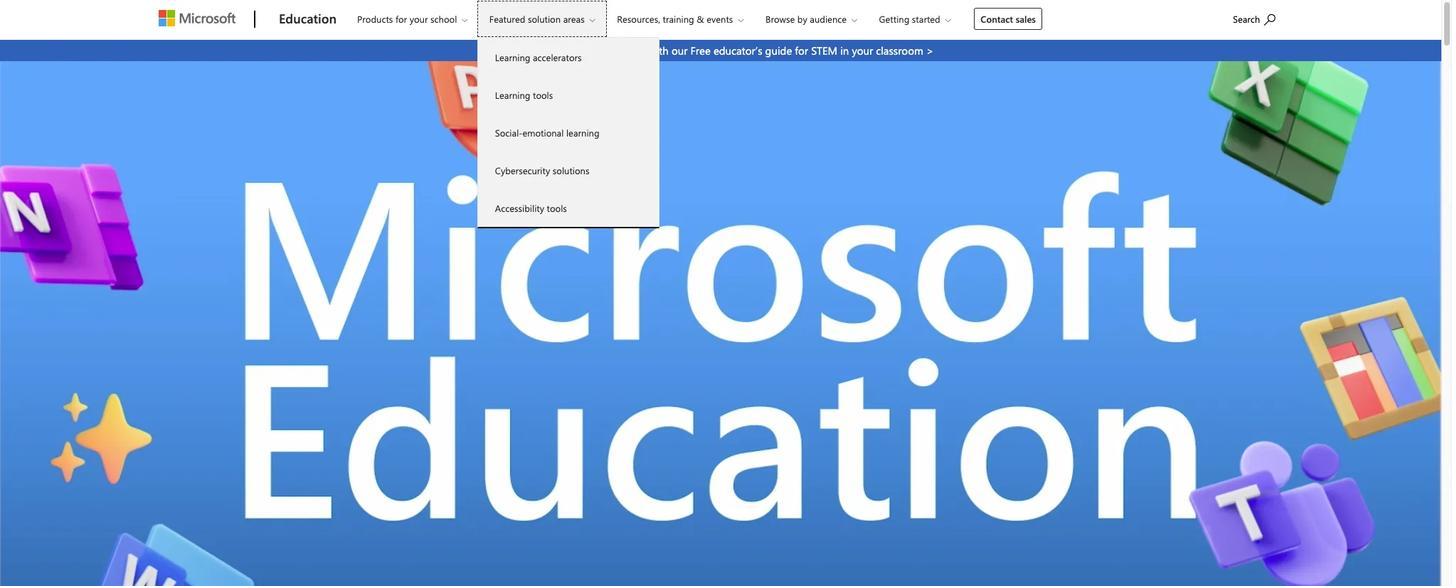 Task type: describe. For each thing, give the bounding box(es) containing it.
celebrate national stem day with our free educator's guide for stem in your classroom > link
[[0, 40, 1442, 61]]

our
[[672, 43, 688, 58]]

day
[[628, 43, 646, 58]]

accessibility tools link
[[478, 189, 659, 227]]

school
[[431, 13, 457, 25]]

getting started
[[880, 13, 941, 25]]

sales
[[1016, 13, 1036, 25]]

social-
[[495, 127, 523, 139]]

search button
[[1227, 2, 1283, 34]]

resources, training & events button
[[605, 1, 756, 37]]

1 vertical spatial your
[[852, 43, 874, 58]]

accessibility
[[495, 202, 545, 214]]

1 vertical spatial for
[[795, 43, 809, 58]]

learning accelerators
[[495, 51, 582, 63]]

training
[[663, 13, 695, 25]]

your inside dropdown button
[[410, 13, 428, 25]]

accelerators
[[533, 51, 582, 63]]

with
[[649, 43, 669, 58]]

browse by audience button
[[754, 1, 869, 37]]

1 stem from the left
[[599, 43, 625, 58]]

>
[[927, 43, 934, 58]]

getting
[[880, 13, 910, 25]]

by
[[798, 13, 808, 25]]

learning
[[567, 127, 600, 139]]

events
[[707, 13, 733, 25]]

learning tools
[[495, 89, 553, 101]]

solution
[[528, 13, 561, 25]]

learning accelerators link
[[478, 38, 659, 76]]

featured solution areas
[[490, 13, 585, 25]]

contact
[[981, 13, 1014, 25]]

browse
[[766, 13, 795, 25]]

social-emotional learning
[[495, 127, 600, 139]]

cybersecurity solutions link
[[478, 152, 659, 189]]

free
[[691, 43, 711, 58]]

contact sales link
[[975, 8, 1043, 30]]

celebrate
[[508, 43, 553, 58]]

celebrate national stem day with our free educator's guide for stem in your classroom >
[[508, 43, 934, 58]]



Task type: vqa. For each thing, say whether or not it's contained in the screenshot.
HOLIDAY GIFTS
no



Task type: locate. For each thing, give the bounding box(es) containing it.
1 horizontal spatial stem
[[812, 43, 838, 58]]

products for your school button
[[345, 1, 479, 37]]

2 stem from the left
[[812, 43, 838, 58]]

learning
[[495, 51, 531, 63], [495, 89, 531, 101]]

for right guide
[[795, 43, 809, 58]]

emotional
[[523, 127, 564, 139]]

stem left day
[[599, 43, 625, 58]]

education
[[279, 10, 337, 27]]

areas
[[564, 13, 585, 25]]

education link
[[272, 1, 344, 39]]

0 vertical spatial your
[[410, 13, 428, 25]]

microsoft image
[[159, 10, 236, 26]]

in
[[841, 43, 849, 58]]

your left 'school'
[[410, 13, 428, 25]]

tools
[[533, 89, 553, 101], [547, 202, 567, 214]]

0 vertical spatial tools
[[533, 89, 553, 101]]

stem left in
[[812, 43, 838, 58]]

products
[[357, 13, 393, 25]]

browse by audience
[[766, 13, 847, 25]]

featured
[[490, 13, 526, 25]]

for right products
[[396, 13, 407, 25]]

started
[[912, 13, 941, 25]]

0 horizontal spatial stem
[[599, 43, 625, 58]]

resources, training & events
[[617, 13, 733, 25]]

tools for learning tools
[[533, 89, 553, 101]]

0 vertical spatial learning
[[495, 51, 531, 63]]

accessibility tools
[[495, 202, 567, 214]]

learning inside learning tools link
[[495, 89, 531, 101]]

0 horizontal spatial your
[[410, 13, 428, 25]]

tools for accessibility tools
[[547, 202, 567, 214]]

&
[[697, 13, 705, 25]]

stem
[[599, 43, 625, 58], [812, 43, 838, 58]]

audience
[[810, 13, 847, 25]]

featured solution areas button
[[478, 1, 607, 37]]

Search search field
[[1227, 2, 1291, 34]]

for inside dropdown button
[[396, 13, 407, 25]]

learning tools link
[[478, 76, 659, 114]]

learning for learning accelerators
[[495, 51, 531, 63]]

social-emotional learning link
[[478, 114, 659, 152]]

guide
[[766, 43, 792, 58]]

learning up social-
[[495, 89, 531, 101]]

learning for learning tools
[[495, 89, 531, 101]]

products for your school
[[357, 13, 457, 25]]

your right in
[[852, 43, 874, 58]]

your
[[410, 13, 428, 25], [852, 43, 874, 58]]

0 horizontal spatial for
[[396, 13, 407, 25]]

classroom
[[876, 43, 924, 58]]

cybersecurity
[[495, 164, 550, 177]]

2 learning from the top
[[495, 89, 531, 101]]

tools up emotional
[[533, 89, 553, 101]]

learning down the featured
[[495, 51, 531, 63]]

search
[[1234, 13, 1261, 25]]

national
[[556, 43, 596, 58]]

1 vertical spatial learning
[[495, 89, 531, 101]]

contact sales
[[981, 13, 1036, 25]]

cybersecurity solutions
[[495, 164, 590, 177]]

for
[[396, 13, 407, 25], [795, 43, 809, 58]]

1 horizontal spatial for
[[795, 43, 809, 58]]

solutions
[[553, 164, 590, 177]]

tools right accessibility
[[547, 202, 567, 214]]

1 learning from the top
[[495, 51, 531, 63]]

educator's
[[714, 43, 763, 58]]

1 vertical spatial tools
[[547, 202, 567, 214]]

1 horizontal spatial your
[[852, 43, 874, 58]]

learning inside learning accelerators link
[[495, 51, 531, 63]]

0 vertical spatial for
[[396, 13, 407, 25]]

getting started button
[[867, 1, 963, 37]]

resources,
[[617, 13, 661, 25]]



